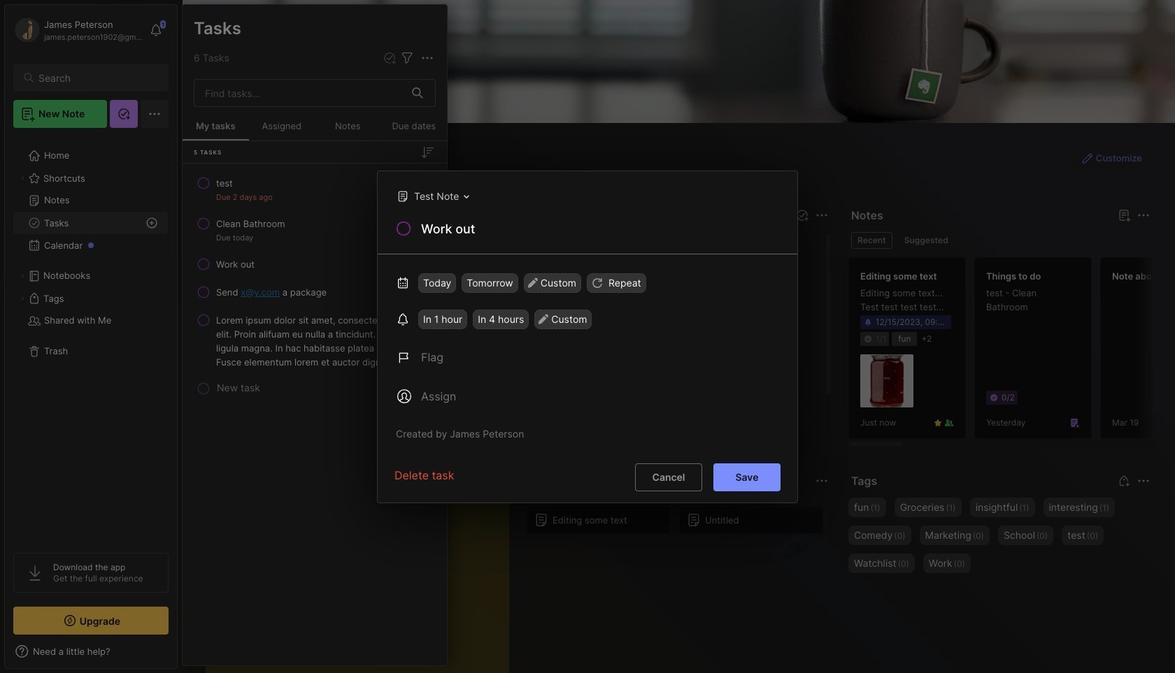 Task type: describe. For each thing, give the bounding box(es) containing it.
2 row from the top
[[188, 211, 441, 249]]

Enter task text field
[[420, 220, 781, 244]]

expand tags image
[[18, 294, 27, 303]]

4 row from the top
[[188, 280, 441, 305]]

1 horizontal spatial new task image
[[795, 208, 809, 222]]

0 vertical spatial new task image
[[383, 51, 397, 65]]

Find tasks… text field
[[197, 81, 404, 105]]

work out 2 cell
[[216, 257, 255, 271]]

none search field inside main element
[[38, 69, 156, 86]]

thumbnail image
[[860, 355, 913, 408]]

expand notebooks image
[[18, 272, 27, 280]]

test 0 cell
[[216, 176, 233, 190]]

5 row from the top
[[188, 308, 441, 375]]



Task type: locate. For each thing, give the bounding box(es) containing it.
main element
[[0, 0, 182, 674]]

row group
[[183, 141, 447, 415], [527, 241, 832, 466], [848, 257, 1175, 448], [527, 506, 832, 543]]

3 row from the top
[[188, 252, 441, 277]]

2 tab from the left
[[898, 232, 955, 249]]

1 tab from the left
[[851, 232, 892, 249]]

1 row from the top
[[188, 171, 441, 208]]

Start writing… text field
[[217, 499, 508, 674]]

None search field
[[38, 69, 156, 86]]

tab list
[[851, 232, 1148, 249]]

new task image
[[383, 51, 397, 65], [795, 208, 809, 222]]

row
[[188, 171, 441, 208], [188, 211, 441, 249], [188, 252, 441, 277], [188, 280, 441, 305], [188, 308, 441, 375]]

0 horizontal spatial new task image
[[383, 51, 397, 65]]

lorem ipsum dolor sit amet, consectetur adipiscing elit. proin alifuam eu nulla a tincidunt. curabitur ut ligula magna. in hac habitasse platea dictumst. fusce elementum lorem et auctor dignissim. proin eget mi id urna euismod consectetur. pellentesque porttitor ac urna quis fermentum: 4 cell
[[216, 313, 436, 369]]

tree
[[5, 136, 177, 541]]

clean bathroom 1 cell
[[216, 217, 285, 231]]

1 vertical spatial new task image
[[795, 208, 809, 222]]

tab
[[851, 232, 892, 249], [898, 232, 955, 249]]

tree inside main element
[[5, 136, 177, 541]]

Go to note or move task field
[[390, 186, 475, 206]]

1 horizontal spatial tab
[[898, 232, 955, 249]]

send x@y.com a package 3 cell
[[216, 285, 327, 299]]

0 horizontal spatial tab
[[851, 232, 892, 249]]

Search text field
[[38, 71, 156, 85]]



Task type: vqa. For each thing, say whether or not it's contained in the screenshot.
second More actions icon from the top of the page
no



